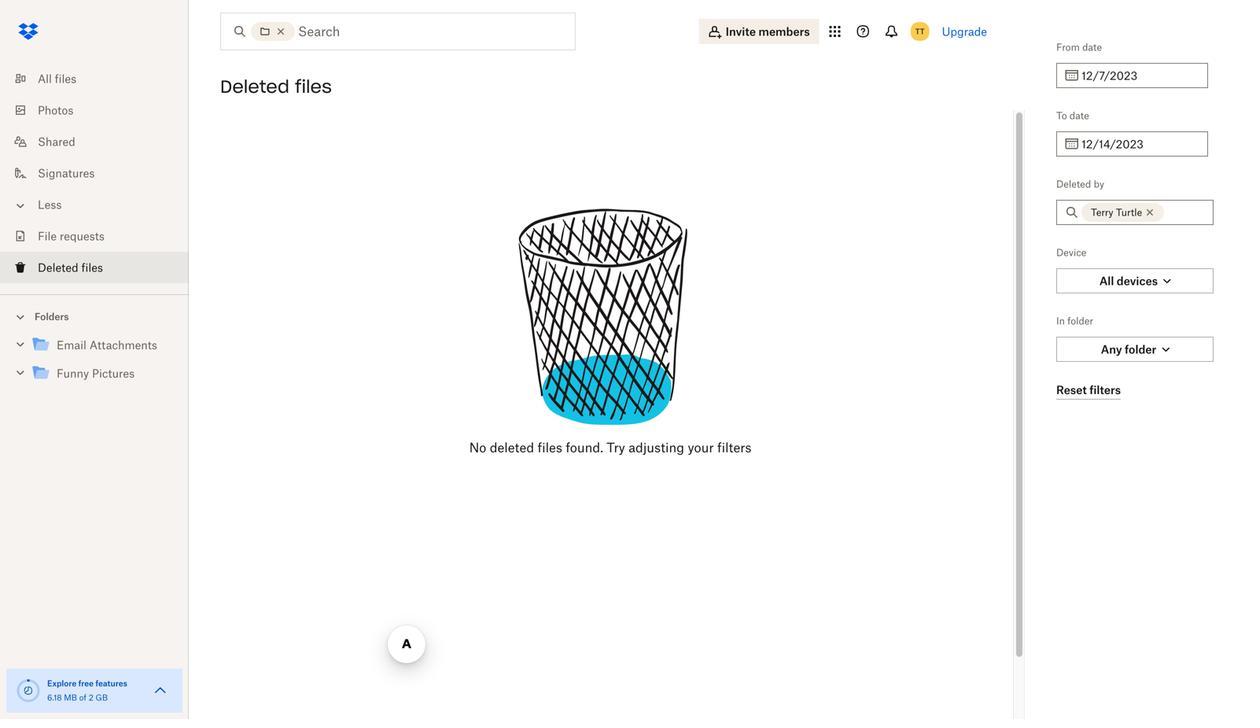 Task type: locate. For each thing, give the bounding box(es) containing it.
by
[[1094, 178, 1105, 190]]

0 vertical spatial deleted
[[220, 76, 289, 98]]

all left devices
[[1100, 274, 1114, 288]]

funny
[[57, 367, 89, 380]]

1 vertical spatial filters
[[718, 440, 752, 455]]

deleted
[[490, 440, 534, 455]]

1 vertical spatial all
[[1100, 274, 1114, 288]]

tt
[[916, 26, 925, 36]]

list
[[0, 54, 189, 294]]

folder right any
[[1125, 343, 1157, 356]]

invite members
[[726, 25, 810, 38]]

all inside dropdown button
[[1100, 274, 1114, 288]]

filters inside button
[[1090, 383, 1121, 397]]

reset
[[1057, 383, 1087, 397]]

features
[[96, 679, 127, 688]]

file
[[38, 229, 57, 243]]

1 horizontal spatial folder
[[1125, 343, 1157, 356]]

email attachments
[[57, 338, 157, 352]]

funny pictures
[[57, 367, 135, 380]]

0 vertical spatial deleted files
[[220, 76, 332, 98]]

0 horizontal spatial deleted files
[[38, 261, 103, 274]]

2 vertical spatial deleted
[[38, 261, 78, 274]]

all files link
[[13, 63, 189, 94]]

shared
[[38, 135, 75, 148]]

0 vertical spatial filters
[[1090, 383, 1121, 397]]

quota usage element
[[16, 678, 41, 703]]

0 horizontal spatial folder
[[1068, 315, 1094, 327]]

try
[[607, 440, 625, 455]]

1 horizontal spatial all
[[1100, 274, 1114, 288]]

files
[[55, 72, 76, 85], [295, 76, 332, 98], [81, 261, 103, 274], [538, 440, 562, 455]]

all
[[38, 72, 52, 85], [1100, 274, 1114, 288]]

file requests link
[[13, 220, 189, 252]]

from
[[1057, 41, 1080, 53]]

invite members button
[[699, 19, 820, 44]]

1 vertical spatial date
[[1070, 110, 1090, 122]]

To date text field
[[1082, 135, 1199, 153]]

deleted files inside list item
[[38, 261, 103, 274]]

date right from
[[1083, 41, 1102, 53]]

no deleted files found. try adjusting your filters
[[469, 440, 752, 455]]

folder
[[1068, 315, 1094, 327], [1125, 343, 1157, 356]]

From date text field
[[1082, 67, 1199, 84]]

1 vertical spatial folder
[[1125, 343, 1157, 356]]

to
[[1057, 110, 1067, 122]]

tt button
[[908, 19, 933, 44]]

0 horizontal spatial filters
[[718, 440, 752, 455]]

requests
[[60, 229, 105, 243]]

0 vertical spatial date
[[1083, 41, 1102, 53]]

dropbox image
[[13, 16, 44, 47]]

photos link
[[13, 94, 189, 126]]

to date
[[1057, 110, 1090, 122]]

filters
[[1090, 383, 1121, 397], [718, 440, 752, 455]]

members
[[759, 25, 810, 38]]

deleted files
[[220, 76, 332, 98], [38, 261, 103, 274]]

0 horizontal spatial all
[[38, 72, 52, 85]]

your
[[688, 440, 714, 455]]

1 horizontal spatial deleted
[[220, 76, 289, 98]]

0 vertical spatial folder
[[1068, 315, 1094, 327]]

filters right reset
[[1090, 383, 1121, 397]]

no
[[469, 440, 487, 455]]

date right to
[[1070, 110, 1090, 122]]

deleted
[[220, 76, 289, 98], [1057, 178, 1092, 190], [38, 261, 78, 274]]

0 vertical spatial all
[[38, 72, 52, 85]]

date
[[1083, 41, 1102, 53], [1070, 110, 1090, 122]]

free
[[78, 679, 94, 688]]

1 vertical spatial deleted files
[[38, 261, 103, 274]]

files inside list item
[[81, 261, 103, 274]]

reset filters button
[[1057, 381, 1121, 400]]

email
[[57, 338, 87, 352]]

signatures
[[38, 166, 95, 180]]

folder right in
[[1068, 315, 1094, 327]]

2 horizontal spatial deleted
[[1057, 178, 1092, 190]]

group
[[0, 328, 189, 399]]

1 horizontal spatial deleted files
[[220, 76, 332, 98]]

all up photos
[[38, 72, 52, 85]]

folder for in folder
[[1068, 315, 1094, 327]]

file requests
[[38, 229, 105, 243]]

found.
[[566, 440, 603, 455]]

folder inside button
[[1125, 343, 1157, 356]]

filters right your
[[718, 440, 752, 455]]

devices
[[1117, 274, 1158, 288]]

all devices button
[[1057, 268, 1214, 293]]

1 horizontal spatial filters
[[1090, 383, 1121, 397]]

all devices
[[1100, 274, 1158, 288]]

0 horizontal spatial deleted
[[38, 261, 78, 274]]



Task type: describe. For each thing, give the bounding box(es) containing it.
explore free features 6.18 mb of 2 gb
[[47, 679, 127, 703]]

in folder
[[1057, 315, 1094, 327]]

attachments
[[89, 338, 157, 352]]

invite
[[726, 25, 756, 38]]

6.18
[[47, 693, 62, 703]]

in
[[1057, 315, 1065, 327]]

1 vertical spatial deleted
[[1057, 178, 1092, 190]]

explore
[[47, 679, 76, 688]]

all for all devices
[[1100, 274, 1114, 288]]

pictures
[[92, 367, 135, 380]]

any folder
[[1101, 343, 1157, 356]]

Search in folder "Funny Pictures" text field
[[298, 22, 543, 41]]

any
[[1101, 343, 1122, 356]]

all files
[[38, 72, 76, 85]]

deleted by
[[1057, 178, 1105, 190]]

list containing all files
[[0, 54, 189, 294]]

upgrade link
[[942, 25, 987, 38]]

folders
[[35, 311, 69, 323]]

turtle
[[1116, 207, 1143, 218]]

reset filters
[[1057, 383, 1121, 397]]

any folder button
[[1057, 337, 1214, 362]]

less image
[[13, 198, 28, 214]]

from date
[[1057, 41, 1102, 53]]

mb
[[64, 693, 77, 703]]

terry
[[1091, 207, 1114, 218]]

deleted files link
[[13, 252, 189, 283]]

funny pictures link
[[31, 363, 176, 384]]

gb
[[96, 693, 108, 703]]

group containing email attachments
[[0, 328, 189, 399]]

folder for any folder
[[1125, 343, 1157, 356]]

device
[[1057, 247, 1087, 258]]

date for from date
[[1083, 41, 1102, 53]]

adjusting
[[629, 440, 685, 455]]

less
[[38, 198, 62, 211]]

shared link
[[13, 126, 189, 157]]

2
[[89, 693, 94, 703]]

photos
[[38, 103, 74, 117]]

all for all files
[[38, 72, 52, 85]]

upgrade
[[942, 25, 987, 38]]

email attachments link
[[31, 335, 176, 356]]

date for to date
[[1070, 110, 1090, 122]]

deleted inside list item
[[38, 261, 78, 274]]

terry turtle button
[[1082, 203, 1165, 222]]

folders button
[[0, 304, 189, 328]]

of
[[79, 693, 87, 703]]

signatures link
[[13, 157, 189, 189]]

deleted files list item
[[0, 252, 189, 283]]

terry turtle
[[1091, 207, 1143, 218]]



Task type: vqa. For each thing, say whether or not it's contained in the screenshot.
Close folder ICON
no



